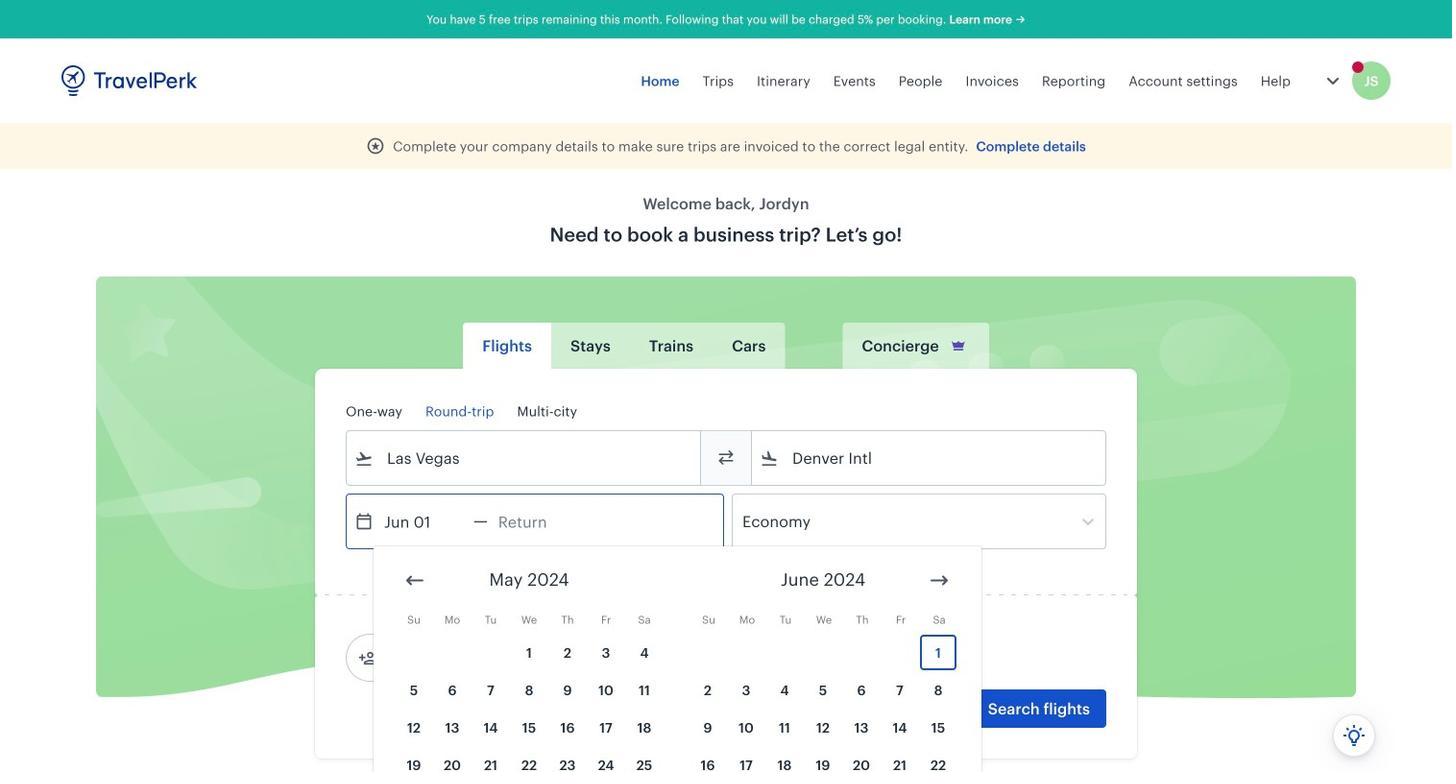 Task type: locate. For each thing, give the bounding box(es) containing it.
From search field
[[374, 443, 676, 474]]

Add first traveler search field
[[378, 643, 578, 674]]



Task type: describe. For each thing, give the bounding box(es) containing it.
move backward to switch to the previous month. image
[[404, 569, 427, 592]]

Return text field
[[488, 495, 588, 549]]

move forward to switch to the next month. image
[[928, 569, 951, 592]]

To search field
[[779, 443, 1081, 474]]

calendar application
[[374, 547, 1453, 773]]

Depart text field
[[374, 495, 474, 549]]



